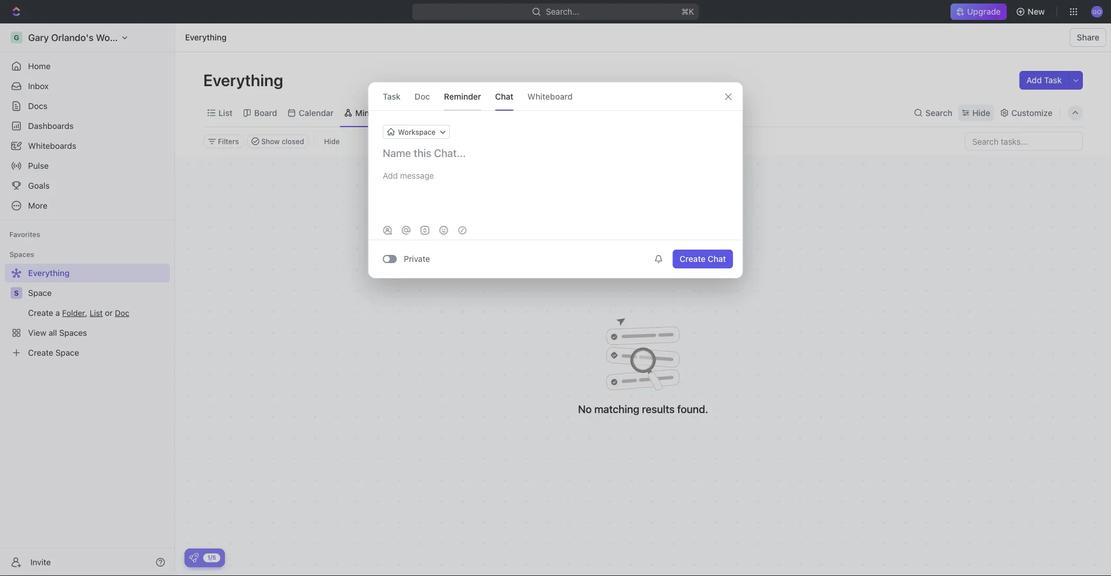 Task type: vqa. For each thing, say whether or not it's contained in the screenshot.
Customize
yes



Task type: locate. For each thing, give the bounding box(es) containing it.
chat right reminder
[[495, 91, 514, 101]]

space link
[[28, 284, 168, 302]]

task right "add"
[[1045, 75, 1063, 85]]

1 horizontal spatial chat
[[708, 254, 726, 264]]

everything link
[[182, 30, 230, 45]]

new button
[[1012, 2, 1053, 21]]

dialog
[[368, 82, 743, 278]]

chat button
[[495, 83, 514, 110]]

Name this Chat... field
[[369, 146, 743, 160]]

hide right search
[[973, 108, 991, 118]]

mind
[[356, 108, 375, 118]]

docs
[[28, 101, 47, 111]]

hide button
[[320, 134, 345, 148]]

private
[[404, 254, 430, 264]]

closed
[[282, 137, 304, 145]]

1 horizontal spatial task
[[1045, 75, 1063, 85]]

1 vertical spatial task
[[383, 91, 401, 101]]

onboarding checklist button element
[[189, 553, 199, 563]]

add task button
[[1020, 71, 1070, 90]]

calendar
[[299, 108, 334, 118]]

pulse link
[[5, 156, 170, 175]]

task inside button
[[1045, 75, 1063, 85]]

add task
[[1027, 75, 1063, 85]]

upgrade link
[[951, 4, 1007, 20]]

share button
[[1071, 28, 1107, 47]]

space
[[28, 288, 52, 298]]

hide
[[973, 108, 991, 118], [324, 137, 340, 145]]

search button
[[911, 105, 957, 121]]

whiteboards
[[28, 141, 76, 151]]

1/5
[[207, 554, 216, 561]]

workspace
[[398, 128, 436, 136]]

favorites
[[9, 230, 40, 239]]

1 vertical spatial hide
[[324, 137, 340, 145]]

sidebar navigation
[[0, 23, 175, 576]]

whiteboard button
[[528, 83, 573, 110]]

no
[[578, 403, 592, 415]]

create chat
[[680, 254, 726, 264]]

hide inside button
[[324, 137, 340, 145]]

hide inside dropdown button
[[973, 108, 991, 118]]

chat right create
[[708, 254, 726, 264]]

goals
[[28, 181, 50, 190]]

map
[[377, 108, 394, 118]]

0 vertical spatial task
[[1045, 75, 1063, 85]]

dashboards
[[28, 121, 74, 131]]

home
[[28, 61, 51, 71]]

space, , element
[[11, 287, 22, 299]]

0 horizontal spatial chat
[[495, 91, 514, 101]]

0 vertical spatial hide
[[973, 108, 991, 118]]

1 horizontal spatial hide
[[973, 108, 991, 118]]

0 horizontal spatial hide
[[324, 137, 340, 145]]

everything
[[185, 33, 227, 42], [203, 70, 287, 89]]

reminder button
[[444, 83, 481, 110]]

task up 'map'
[[383, 91, 401, 101]]

share
[[1078, 33, 1100, 42]]

hide down calendar
[[324, 137, 340, 145]]

0 vertical spatial everything
[[185, 33, 227, 42]]

doc button
[[415, 83, 430, 110]]

chat
[[495, 91, 514, 101], [708, 254, 726, 264]]

1 vertical spatial chat
[[708, 254, 726, 264]]

home link
[[5, 57, 170, 76]]

task
[[1045, 75, 1063, 85], [383, 91, 401, 101]]

list link
[[216, 105, 233, 121]]

customize button
[[997, 105, 1057, 121]]

create chat button
[[673, 250, 733, 268]]

whiteboards link
[[5, 137, 170, 155]]

list
[[219, 108, 233, 118]]

⌘k
[[682, 7, 694, 16]]

s
[[14, 289, 19, 297]]

board link
[[252, 105, 277, 121]]

favorites button
[[5, 227, 45, 241]]

invite
[[30, 557, 51, 567]]

pulse
[[28, 161, 49, 171]]



Task type: describe. For each thing, give the bounding box(es) containing it.
inbox
[[28, 81, 49, 91]]

search
[[926, 108, 953, 118]]

customize
[[1012, 108, 1053, 118]]

no matching results found.
[[578, 403, 709, 415]]

create
[[680, 254, 706, 264]]

new
[[1028, 7, 1046, 16]]

search...
[[546, 7, 580, 16]]

docs link
[[5, 97, 170, 115]]

dialog containing task
[[368, 82, 743, 278]]

spaces
[[9, 250, 34, 258]]

Search tasks... text field
[[966, 132, 1083, 150]]

task button
[[383, 83, 401, 110]]

results
[[642, 403, 675, 415]]

hide button
[[959, 105, 994, 121]]

calendar link
[[297, 105, 334, 121]]

add
[[1027, 75, 1043, 85]]

workspace button
[[383, 125, 450, 139]]

whiteboard
[[528, 91, 573, 101]]

goals link
[[5, 176, 170, 195]]

board
[[254, 108, 277, 118]]

mind map link
[[353, 105, 394, 121]]

doc
[[415, 91, 430, 101]]

found.
[[678, 403, 709, 415]]

inbox link
[[5, 77, 170, 96]]

dashboards link
[[5, 117, 170, 135]]

mind map
[[356, 108, 394, 118]]

workspace button
[[383, 125, 450, 139]]

reminder
[[444, 91, 481, 101]]

0 horizontal spatial task
[[383, 91, 401, 101]]

1 vertical spatial everything
[[203, 70, 287, 89]]

show closed button
[[247, 134, 310, 148]]

0 vertical spatial chat
[[495, 91, 514, 101]]

upgrade
[[968, 7, 1001, 16]]

chat inside button
[[708, 254, 726, 264]]

matching
[[595, 403, 640, 415]]

show
[[261, 137, 280, 145]]

onboarding checklist button image
[[189, 553, 199, 563]]

show closed
[[261, 137, 304, 145]]



